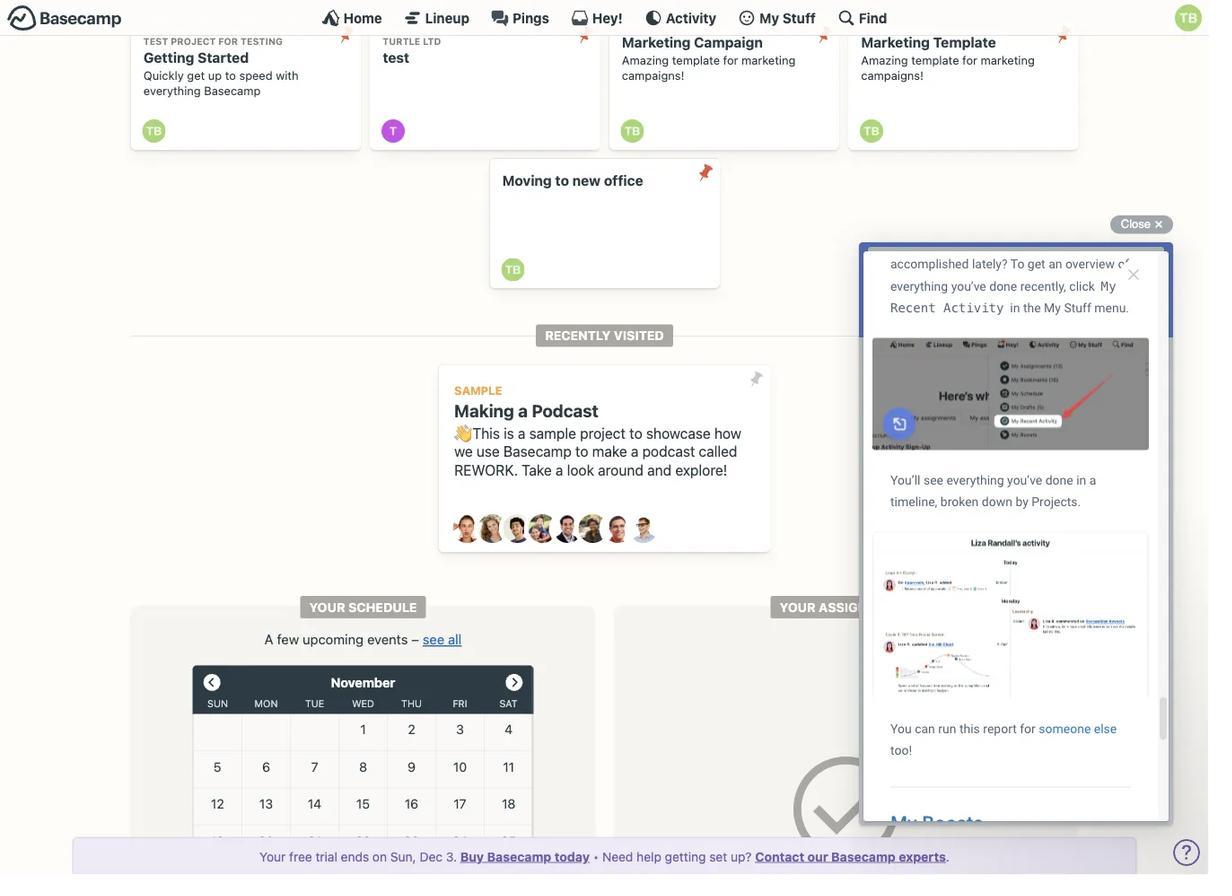 Task type: describe. For each thing, give the bounding box(es) containing it.
a up around
[[631, 443, 639, 460]]

use
[[477, 443, 500, 460]]

0 horizontal spatial your
[[260, 849, 286, 864]]

turtle
[[383, 36, 420, 47]]

project
[[171, 36, 216, 47]]

recently visited
[[545, 328, 664, 343]]

jennifer young image
[[528, 515, 557, 543]]

our
[[808, 849, 828, 864]]

up
[[208, 69, 222, 82]]

my stuff button
[[738, 9, 816, 27]]

activity link
[[644, 9, 716, 27]]

explore!
[[675, 462, 727, 479]]

and
[[647, 462, 672, 479]]

this
[[472, 424, 500, 441]]

how
[[714, 424, 741, 441]]

upcoming
[[303, 631, 364, 647]]

making
[[454, 400, 514, 421]]

a right 'making'
[[518, 400, 528, 421]]

campaigns! for marketing campaign
[[622, 69, 684, 82]]

for for marketing template
[[962, 54, 978, 67]]

victor cooper image
[[629, 515, 658, 543]]

speed
[[239, 69, 273, 82]]

turtle ltd test
[[383, 36, 441, 66]]

fri
[[453, 698, 467, 709]]

template for campaign
[[672, 54, 720, 67]]

my
[[760, 10, 779, 26]]

jared davis image
[[503, 515, 532, 543]]

project
[[580, 424, 626, 441]]

.
[[946, 849, 950, 864]]

mon
[[255, 698, 278, 709]]

november
[[331, 675, 395, 690]]

0 horizontal spatial tim burton image
[[621, 119, 644, 143]]

basecamp right our
[[831, 849, 896, 864]]

see all link
[[423, 631, 462, 647]]

your for your schedule
[[309, 600, 345, 615]]

everything
[[143, 84, 201, 97]]

free
[[289, 849, 312, 864]]

annie bryan image
[[453, 515, 482, 543]]

marketing for template
[[981, 54, 1035, 67]]

started
[[198, 49, 249, 66]]

test
[[143, 36, 168, 47]]

to up 'look'
[[575, 443, 588, 460]]

today
[[555, 849, 590, 864]]

hey! button
[[571, 9, 623, 27]]

for inside test project for testing getting started quickly get up to speed with everything basecamp
[[218, 36, 238, 47]]

test
[[383, 49, 410, 66]]

cross small image
[[1148, 214, 1170, 235]]

nicole katz image
[[579, 515, 607, 543]]

your schedule
[[309, 600, 417, 615]]

podcast
[[642, 443, 695, 460]]

my stuff
[[760, 10, 816, 26]]

moving to new office
[[502, 173, 643, 189]]

moving to new office link
[[489, 159, 720, 288]]

we
[[454, 443, 473, 460]]

sun
[[207, 698, 228, 709]]

ends
[[341, 849, 369, 864]]

a
[[265, 631, 273, 647]]

marketing campaign amazing template for marketing campaigns!
[[622, 34, 796, 82]]

your assignments
[[780, 600, 912, 615]]

👋
[[454, 424, 469, 441]]

template for template
[[911, 54, 959, 67]]

trial
[[316, 849, 337, 864]]

sample
[[529, 424, 576, 441]]

home
[[343, 10, 382, 26]]

marketing for marketing template
[[861, 34, 930, 51]]

your free trial ends on sun, dec  3. buy basecamp today • need help getting set up? contact our basecamp experts .
[[260, 849, 950, 864]]

josh fiske image
[[553, 515, 582, 543]]

around
[[598, 462, 644, 479]]

get
[[187, 69, 205, 82]]

sample
[[454, 384, 502, 397]]

ltd
[[423, 36, 441, 47]]

need
[[602, 849, 633, 864]]

steve marsh image
[[604, 515, 632, 543]]

for for marketing campaign
[[723, 54, 738, 67]]

events
[[367, 631, 408, 647]]

3.
[[446, 849, 457, 864]]

quickly
[[143, 69, 184, 82]]

marketing for marketing campaign
[[622, 34, 691, 51]]

called
[[699, 443, 737, 460]]

•
[[593, 849, 599, 864]]

see
[[423, 631, 445, 647]]

contact our basecamp experts link
[[755, 849, 946, 864]]

recently
[[545, 328, 611, 343]]

to inside "link"
[[555, 173, 569, 189]]

template
[[933, 34, 996, 51]]



Task type: locate. For each thing, give the bounding box(es) containing it.
find button
[[837, 9, 887, 27]]

for down "template" at the top
[[962, 54, 978, 67]]

tim burton image
[[1175, 4, 1202, 31], [621, 119, 644, 143]]

0 horizontal spatial campaigns!
[[622, 69, 684, 82]]

test project for testing getting started quickly get up to speed with everything basecamp
[[143, 36, 299, 97]]

1 template from the left
[[672, 54, 720, 67]]

your
[[309, 600, 345, 615], [780, 600, 816, 615], [260, 849, 286, 864]]

campaigns! down find
[[861, 69, 924, 82]]

0 horizontal spatial marketing
[[742, 54, 796, 67]]

for
[[218, 36, 238, 47], [723, 54, 738, 67], [962, 54, 978, 67]]

is
[[504, 424, 514, 441]]

stuff
[[783, 10, 816, 26]]

basecamp
[[204, 84, 261, 97], [504, 443, 572, 460], [487, 849, 551, 864], [831, 849, 896, 864]]

1 horizontal spatial for
[[723, 54, 738, 67]]

0 horizontal spatial for
[[218, 36, 238, 47]]

2 horizontal spatial tim burton image
[[860, 119, 883, 143]]

campaigns! down activity link at right
[[622, 69, 684, 82]]

campaigns! for marketing template
[[861, 69, 924, 82]]

tue
[[305, 698, 324, 709]]

1 horizontal spatial marketing
[[861, 34, 930, 51]]

a
[[518, 400, 528, 421], [518, 424, 526, 441], [631, 443, 639, 460], [556, 462, 563, 479]]

template down "template" at the top
[[911, 54, 959, 67]]

sat
[[500, 698, 518, 709]]

tim burton image for getting started
[[142, 119, 166, 143]]

2 horizontal spatial your
[[780, 600, 816, 615]]

rework.
[[454, 462, 518, 479]]

look
[[567, 462, 594, 479]]

1 horizontal spatial amazing
[[861, 54, 908, 67]]

1 campaigns! from the left
[[622, 69, 684, 82]]

2 horizontal spatial for
[[962, 54, 978, 67]]

to left new
[[555, 173, 569, 189]]

testing
[[240, 36, 283, 47]]

amazing down activity link at right
[[622, 54, 669, 67]]

marketing down my
[[742, 54, 796, 67]]

marketing
[[742, 54, 796, 67], [981, 54, 1035, 67]]

showcase
[[646, 424, 711, 441]]

campaigns!
[[622, 69, 684, 82], [861, 69, 924, 82]]

marketing
[[622, 34, 691, 51], [861, 34, 930, 51]]

amazing down find
[[861, 54, 908, 67]]

0 horizontal spatial tim burton image
[[142, 119, 166, 143]]

marketing template amazing template for marketing campaigns!
[[861, 34, 1035, 82]]

1 vertical spatial tim burton image
[[621, 119, 644, 143]]

marketing inside "marketing template amazing template for marketing campaigns!"
[[981, 54, 1035, 67]]

your up upcoming
[[309, 600, 345, 615]]

marketing inside "marketing campaign amazing template for marketing campaigns!"
[[622, 34, 691, 51]]

to inside test project for testing getting started quickly get up to speed with everything basecamp
[[225, 69, 236, 82]]

1 horizontal spatial campaigns!
[[861, 69, 924, 82]]

wed
[[352, 698, 374, 709]]

your left free
[[260, 849, 286, 864]]

amazing for marketing campaign
[[622, 54, 669, 67]]

getting
[[143, 49, 194, 66]]

set
[[709, 849, 727, 864]]

sun,
[[390, 849, 416, 864]]

tim burton image
[[142, 119, 166, 143], [860, 119, 883, 143], [501, 258, 524, 281]]

a right is
[[518, 424, 526, 441]]

marketing for campaign
[[742, 54, 796, 67]]

marketing down "template" at the top
[[981, 54, 1035, 67]]

campaigns! inside "marketing template amazing template for marketing campaigns!"
[[861, 69, 924, 82]]

buy basecamp today link
[[460, 849, 590, 864]]

template down campaign
[[672, 54, 720, 67]]

0 horizontal spatial marketing
[[622, 34, 691, 51]]

buy
[[460, 849, 484, 864]]

activity
[[666, 10, 716, 26]]

your for your assignments
[[780, 600, 816, 615]]

2 campaigns! from the left
[[861, 69, 924, 82]]

switch accounts image
[[7, 4, 122, 32]]

few
[[277, 631, 299, 647]]

tim burton image inside moving to new office "link"
[[501, 258, 524, 281]]

marketing down find
[[861, 34, 930, 51]]

to right project
[[629, 424, 642, 441]]

all
[[448, 631, 462, 647]]

pings
[[513, 10, 549, 26]]

with
[[276, 69, 299, 82]]

cheryl walters image
[[478, 515, 507, 543]]

home link
[[322, 9, 382, 27]]

basecamp right buy
[[487, 849, 551, 864]]

contact
[[755, 849, 804, 864]]

0 horizontal spatial template
[[672, 54, 720, 67]]

assignments
[[819, 600, 912, 615]]

terry image
[[382, 119, 405, 143]]

1 marketing from the left
[[622, 34, 691, 51]]

1 horizontal spatial marketing
[[981, 54, 1035, 67]]

1 horizontal spatial tim burton image
[[1175, 4, 1202, 31]]

podcast
[[532, 400, 599, 421]]

moving
[[502, 173, 552, 189]]

your left assignments
[[780, 600, 816, 615]]

1 marketing from the left
[[742, 54, 796, 67]]

to right the up
[[225, 69, 236, 82]]

a left 'look'
[[556, 462, 563, 479]]

basecamp inside test project for testing getting started quickly get up to speed with everything basecamp
[[204, 84, 261, 97]]

office
[[604, 173, 643, 189]]

marketing inside "marketing campaign amazing template for marketing campaigns!"
[[742, 54, 796, 67]]

amazing
[[622, 54, 669, 67], [861, 54, 908, 67]]

new
[[572, 173, 601, 189]]

marketing down activity link at right
[[622, 34, 691, 51]]

2 marketing from the left
[[981, 54, 1035, 67]]

0 horizontal spatial amazing
[[622, 54, 669, 67]]

to
[[225, 69, 236, 82], [555, 173, 569, 189], [629, 424, 642, 441], [575, 443, 588, 460]]

campaigns! inside "marketing campaign amazing template for marketing campaigns!"
[[622, 69, 684, 82]]

basecamp up take
[[504, 443, 572, 460]]

template inside "marketing campaign amazing template for marketing campaigns!"
[[672, 54, 720, 67]]

find
[[859, 10, 887, 26]]

for down campaign
[[723, 54, 738, 67]]

amazing for marketing template
[[861, 54, 908, 67]]

make
[[592, 443, 627, 460]]

getting
[[665, 849, 706, 864]]

tim burton image for amazing template for marketing campaigns!
[[860, 119, 883, 143]]

visited
[[614, 328, 664, 343]]

2 amazing from the left
[[861, 54, 908, 67]]

thu
[[401, 698, 422, 709]]

for inside "marketing campaign amazing template for marketing campaigns!"
[[723, 54, 738, 67]]

main element
[[0, 0, 1209, 36]]

0 vertical spatial tim burton image
[[1175, 4, 1202, 31]]

1 horizontal spatial your
[[309, 600, 345, 615]]

help
[[637, 849, 662, 864]]

1 amazing from the left
[[622, 54, 669, 67]]

pings button
[[491, 9, 549, 27]]

close
[[1121, 217, 1151, 231]]

lineup link
[[404, 9, 470, 27]]

amazing inside "marketing template amazing template for marketing campaigns!"
[[861, 54, 908, 67]]

schedule
[[348, 600, 417, 615]]

None submit
[[332, 20, 361, 49], [572, 20, 600, 49], [811, 20, 839, 49], [1050, 20, 1079, 49], [691, 159, 720, 187], [742, 365, 771, 394], [332, 20, 361, 49], [572, 20, 600, 49], [811, 20, 839, 49], [1050, 20, 1079, 49], [691, 159, 720, 187], [742, 365, 771, 394]]

basecamp inside sample making a podcast 👋 this is a sample project to showcase how we use basecamp to make a podcast called rework. take a look around and explore!
[[504, 443, 572, 460]]

a few upcoming events – see all
[[265, 631, 462, 647]]

cross small image
[[1148, 214, 1170, 235]]

template
[[672, 54, 720, 67], [911, 54, 959, 67]]

basecamp down the up
[[204, 84, 261, 97]]

take
[[522, 462, 552, 479]]

experts
[[899, 849, 946, 864]]

campaign
[[694, 34, 763, 51]]

–
[[411, 631, 419, 647]]

on
[[372, 849, 387, 864]]

marketing inside "marketing template amazing template for marketing campaigns!"
[[861, 34, 930, 51]]

1 horizontal spatial template
[[911, 54, 959, 67]]

1 horizontal spatial tim burton image
[[501, 258, 524, 281]]

2 template from the left
[[911, 54, 959, 67]]

2 marketing from the left
[[861, 34, 930, 51]]

close button
[[1110, 214, 1173, 235]]

dec
[[420, 849, 443, 864]]

amazing inside "marketing campaign amazing template for marketing campaigns!"
[[622, 54, 669, 67]]

lineup
[[425, 10, 470, 26]]

for inside "marketing template amazing template for marketing campaigns!"
[[962, 54, 978, 67]]

for up "started"
[[218, 36, 238, 47]]

template inside "marketing template amazing template for marketing campaigns!"
[[911, 54, 959, 67]]

hey!
[[592, 10, 623, 26]]



Task type: vqa. For each thing, say whether or not it's contained in the screenshot.
document
no



